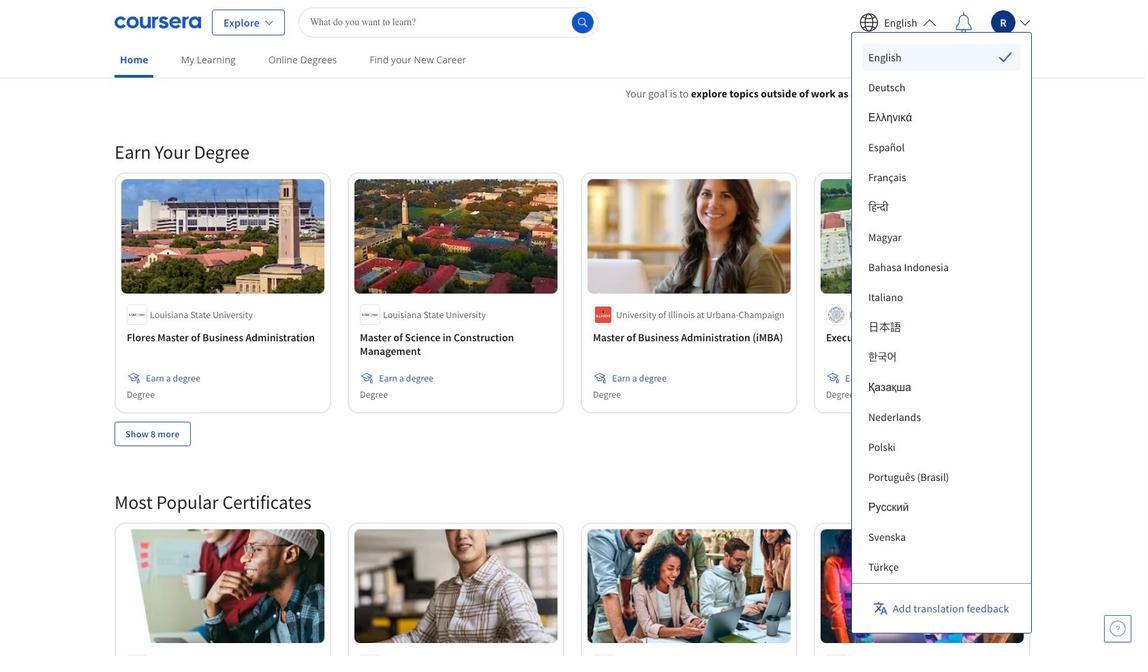 Task type: locate. For each thing, give the bounding box(es) containing it.
None search field
[[299, 7, 599, 37]]

menu
[[863, 44, 1020, 657]]

main content
[[0, 69, 1145, 657]]

radio item
[[863, 44, 1020, 71]]

most popular certificates collection element
[[106, 468, 1039, 657]]



Task type: vqa. For each thing, say whether or not it's contained in the screenshot.
Governments
no



Task type: describe. For each thing, give the bounding box(es) containing it.
earn your degree collection element
[[106, 118, 1039, 468]]

coursera image
[[115, 11, 201, 33]]

help center image
[[1110, 621, 1126, 638]]



